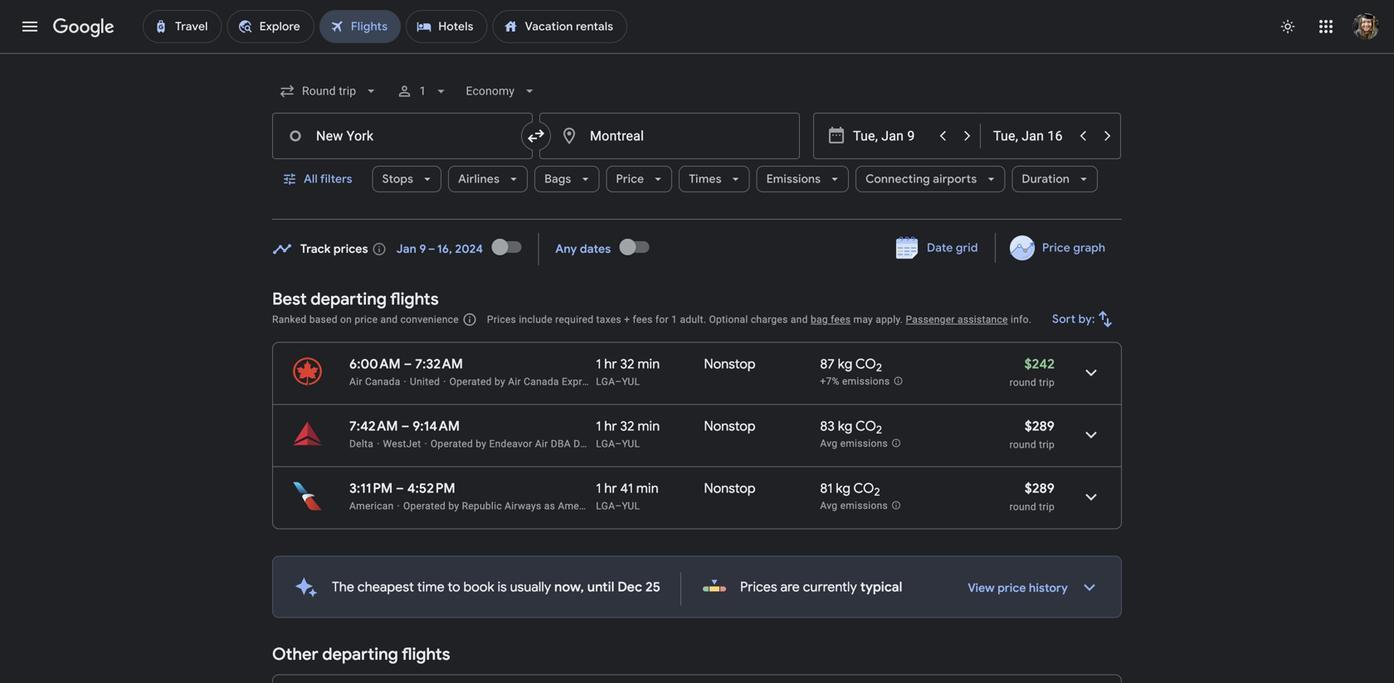 Task type: locate. For each thing, give the bounding box(es) containing it.
None search field
[[272, 71, 1122, 220]]

1 and from the left
[[381, 314, 398, 326]]

round inside $242 round trip
[[1010, 377, 1037, 389]]

7:42 am – 9:14 am
[[349, 418, 460, 435]]

0 horizontal spatial delta
[[349, 439, 374, 450]]

avg down 83
[[820, 438, 838, 450]]

0 vertical spatial 2
[[876, 361, 882, 375]]

1 vertical spatial emissions
[[840, 438, 888, 450]]

total duration 1 hr 32 min. element up "connection"
[[596, 418, 704, 438]]

endeavor
[[489, 439, 532, 450]]

by left 'republic' on the left of page
[[448, 501, 459, 512]]

price inside button
[[1042, 241, 1070, 256]]

1 vertical spatial total duration 1 hr 32 min. element
[[596, 418, 704, 438]]

price right bags popup button on the left of the page
[[616, 172, 644, 187]]

2 yul from the top
[[622, 439, 640, 450]]

$289 round trip for 81
[[1010, 481, 1055, 513]]

2 trip from the top
[[1039, 439, 1055, 451]]

2 vertical spatial operated
[[403, 501, 446, 512]]

min for 81
[[636, 481, 659, 498]]

best
[[272, 289, 307, 310]]

0 horizontal spatial by
[[448, 501, 459, 512]]

2 delta from the left
[[574, 439, 598, 450]]

0 horizontal spatial air
[[349, 376, 362, 388]]

until
[[587, 579, 615, 596]]

2 vertical spatial kg
[[836, 481, 851, 498]]

1 vertical spatial by
[[476, 439, 487, 450]]

co for 83
[[856, 418, 876, 435]]

avg emissions down 81 kg co 2
[[820, 501, 888, 512]]

2 nonstop flight. element from the top
[[704, 418, 756, 438]]

1 total duration 1 hr 32 min. element from the top
[[596, 356, 704, 376]]

1 vertical spatial round
[[1010, 439, 1037, 451]]

2 round from the top
[[1010, 439, 1037, 451]]

1 vertical spatial prices
[[740, 579, 777, 596]]

lga
[[596, 376, 615, 388], [596, 439, 615, 450], [596, 501, 615, 512]]

typical
[[860, 579, 903, 596]]

round down $289 text field
[[1010, 502, 1037, 513]]

7:42 am
[[349, 418, 398, 435]]

1 vertical spatial nonstop flight. element
[[704, 418, 756, 438]]

trip down 242 us dollars 'text field'
[[1039, 377, 1055, 389]]

loading results progress bar
[[0, 53, 1394, 56]]

co inside 81 kg co 2
[[854, 481, 874, 498]]

prices left are
[[740, 579, 777, 596]]

lga down taxes
[[596, 376, 615, 388]]

canada
[[365, 376, 400, 388], [524, 376, 559, 388]]

2 inside 81 kg co 2
[[874, 486, 880, 500]]

2 vertical spatial nonstop
[[704, 481, 756, 498]]

co for 87
[[856, 356, 876, 373]]

departing up on
[[311, 289, 387, 310]]

duration
[[1022, 172, 1070, 187]]

round
[[1010, 377, 1037, 389], [1010, 439, 1037, 451], [1010, 502, 1037, 513]]

0 vertical spatial kg
[[838, 356, 853, 373]]

289 US dollars text field
[[1025, 418, 1055, 435]]

32
[[620, 356, 634, 373], [620, 418, 634, 435]]

0 vertical spatial $289 round trip
[[1010, 418, 1055, 451]]

1 $289 from the top
[[1025, 418, 1055, 435]]

trip inside $242 round trip
[[1039, 377, 1055, 389]]

2 avg from the top
[[820, 501, 838, 512]]

0 vertical spatial lga
[[596, 376, 615, 388]]

1 vertical spatial yul
[[622, 439, 640, 450]]

emissions down 87 kg co 2
[[842, 376, 890, 388]]

nonstop flight. element for 81
[[704, 481, 756, 500]]

None field
[[272, 76, 386, 106], [459, 76, 544, 106], [272, 76, 386, 106], [459, 76, 544, 106]]

2 $289 round trip from the top
[[1010, 481, 1055, 513]]

nonstop for 83
[[704, 418, 756, 435]]

1 vertical spatial nonstop
[[704, 418, 756, 435]]

trip
[[1039, 377, 1055, 389], [1039, 439, 1055, 451], [1039, 502, 1055, 513]]

price right "view"
[[998, 581, 1026, 596]]

min
[[638, 356, 660, 373], [638, 418, 660, 435], [636, 481, 659, 498]]

kg right '81'
[[836, 481, 851, 498]]

1 yul from the top
[[622, 376, 640, 388]]

main content
[[272, 227, 1122, 684]]

1 vertical spatial $289
[[1025, 481, 1055, 498]]

1 hr from the top
[[604, 356, 617, 373]]

emissions button
[[757, 159, 849, 199]]

1 nonstop from the top
[[704, 356, 756, 373]]

prices for prices are currently typical
[[740, 579, 777, 596]]

air left dba
[[535, 439, 548, 450]]

2 32 from the top
[[620, 418, 634, 435]]

nonstop for 81
[[704, 481, 756, 498]]

hr left 41
[[604, 481, 617, 498]]

view price history
[[968, 581, 1068, 596]]

1 vertical spatial lga
[[596, 439, 615, 450]]

1 vertical spatial avg emissions
[[820, 501, 888, 512]]

fees right bag
[[831, 314, 851, 326]]

32 up jazz
[[620, 356, 634, 373]]

other
[[272, 644, 318, 666]]

hr for 7:32 am
[[604, 356, 617, 373]]

emissions for 87
[[842, 376, 890, 388]]

3 round from the top
[[1010, 502, 1037, 513]]

2 inside 83 kg co 2
[[876, 423, 882, 438]]

0 vertical spatial trip
[[1039, 377, 1055, 389]]

operated down 4:52 pm 'text box'
[[403, 501, 446, 512]]

0 horizontal spatial fees
[[633, 314, 653, 326]]

0 vertical spatial $289
[[1025, 418, 1055, 435]]

eagle
[[605, 501, 631, 512]]

round down $289 text box
[[1010, 439, 1037, 451]]

hr inside 1 hr 41 min lga – yul
[[604, 481, 617, 498]]

1 trip from the top
[[1039, 377, 1055, 389]]

airlines button
[[448, 159, 528, 199]]

kg inside 83 kg co 2
[[838, 418, 853, 435]]

total duration 1 hr 32 min. element for 87
[[596, 356, 704, 376]]

operated by endeavor air dba delta connection
[[431, 439, 653, 450]]

1 vertical spatial 2
[[876, 423, 882, 438]]

1 vertical spatial 32
[[620, 418, 634, 435]]

– down 41
[[615, 501, 622, 512]]

flights down time
[[402, 644, 450, 666]]

2 vertical spatial lga
[[596, 501, 615, 512]]

time
[[417, 579, 445, 596]]

bags
[[544, 172, 571, 187]]

departing for best
[[311, 289, 387, 310]]

lga right dba
[[596, 439, 615, 450]]

kg right 83
[[838, 418, 853, 435]]

yul for 9:14 am
[[622, 439, 640, 450]]

american right the as
[[558, 501, 602, 512]]

1 horizontal spatial prices
[[740, 579, 777, 596]]

2 vertical spatial by
[[448, 501, 459, 512]]

min up "connection"
[[638, 418, 660, 435]]

yul up 41
[[622, 439, 640, 450]]

price right on
[[355, 314, 378, 326]]

0 vertical spatial emissions
[[842, 376, 890, 388]]

air
[[349, 376, 362, 388], [508, 376, 521, 388], [535, 439, 548, 450]]

2 vertical spatial min
[[636, 481, 659, 498]]

leaves laguardia airport at 7:42 am on tuesday, january 9 and arrives at montréal-pierre elliott trudeau international airport at 9:14 am on tuesday, january 9. element
[[349, 418, 460, 435]]

2 right 83
[[876, 423, 882, 438]]

for
[[656, 314, 669, 326]]

flights up convenience
[[390, 289, 439, 310]]

1 avg from the top
[[820, 438, 838, 450]]

min right 41
[[636, 481, 659, 498]]

emissions down 83 kg co 2
[[840, 438, 888, 450]]

0 vertical spatial yul
[[622, 376, 640, 388]]

Arrival time: 7:32 AM. text field
[[415, 356, 463, 373]]

1 1 hr 32 min lga – yul from the top
[[596, 356, 660, 388]]

total duration 1 hr 32 min. element up jazz
[[596, 356, 704, 376]]

round for 81
[[1010, 502, 1037, 513]]

kg inside 81 kg co 2
[[836, 481, 851, 498]]

1 avg emissions from the top
[[820, 438, 888, 450]]

all filters button
[[272, 159, 366, 199]]

1 32 from the top
[[620, 356, 634, 373]]

0 vertical spatial price
[[616, 172, 644, 187]]

apply.
[[876, 314, 903, 326]]

canada down departure time: 6:00 am. text box at the bottom left of page
[[365, 376, 400, 388]]

price for price
[[616, 172, 644, 187]]

bag
[[811, 314, 828, 326]]

1 horizontal spatial air
[[508, 376, 521, 388]]

1 hr 32 min lga – yul down jazz
[[596, 418, 660, 450]]

trip down $289 text field
[[1039, 502, 1055, 513]]

1 vertical spatial min
[[638, 418, 660, 435]]

delta down departure time: 7:42 am. text field
[[349, 439, 374, 450]]

$289 round trip for 83
[[1010, 418, 1055, 451]]

the cheapest time to book is usually now, until dec 25
[[332, 579, 661, 596]]

prices are currently typical
[[740, 579, 903, 596]]

and down best departing flights
[[381, 314, 398, 326]]

fees
[[633, 314, 653, 326], [831, 314, 851, 326]]

0 vertical spatial round
[[1010, 377, 1037, 389]]

hr for 9:14 am
[[604, 418, 617, 435]]

0 vertical spatial flights
[[390, 289, 439, 310]]

view
[[968, 581, 995, 596]]

avg down '81'
[[820, 501, 838, 512]]

operated
[[449, 376, 492, 388], [431, 439, 473, 450], [403, 501, 446, 512]]

1 hr 41 min lga – yul
[[596, 481, 659, 512]]

hr up "connection"
[[604, 418, 617, 435]]

yul right -
[[622, 376, 640, 388]]

1 vertical spatial co
[[856, 418, 876, 435]]

main content containing best departing flights
[[272, 227, 1122, 684]]

lga for 7:32 am
[[596, 376, 615, 388]]

nonstop
[[704, 356, 756, 373], [704, 418, 756, 435], [704, 481, 756, 498]]

american
[[349, 501, 394, 512], [558, 501, 602, 512]]

co inside 83 kg co 2
[[856, 418, 876, 435]]

3 hr from the top
[[604, 481, 617, 498]]

1 canada from the left
[[365, 376, 400, 388]]

0 horizontal spatial and
[[381, 314, 398, 326]]

2 horizontal spatial by
[[495, 376, 505, 388]]

0 vertical spatial avg
[[820, 438, 838, 450]]

prices include required taxes + fees for 1 adult. optional charges and bag fees may apply. passenger assistance
[[487, 314, 1008, 326]]

0 vertical spatial operated
[[449, 376, 492, 388]]

emissions down 81 kg co 2
[[840, 501, 888, 512]]

0 horizontal spatial canada
[[365, 376, 400, 388]]

3 lga from the top
[[596, 501, 615, 512]]

avg emissions
[[820, 438, 888, 450], [820, 501, 888, 512]]

total duration 1 hr 32 min. element
[[596, 356, 704, 376], [596, 418, 704, 438]]

min inside 1 hr 41 min lga – yul
[[636, 481, 659, 498]]

yul for 7:32 am
[[622, 376, 640, 388]]

0 vertical spatial by
[[495, 376, 505, 388]]

1 button
[[389, 71, 456, 111]]

1 horizontal spatial american
[[558, 501, 602, 512]]

any
[[556, 242, 577, 257]]

2 total duration 1 hr 32 min. element from the top
[[596, 418, 704, 438]]

hr for 4:52 pm
[[604, 481, 617, 498]]

1 vertical spatial operated
[[431, 439, 473, 450]]

0 vertical spatial total duration 1 hr 32 min. element
[[596, 356, 704, 376]]

0 horizontal spatial prices
[[487, 314, 516, 326]]

price left graph
[[1042, 241, 1070, 256]]

trip down $289 text box
[[1039, 439, 1055, 451]]

0 horizontal spatial price
[[616, 172, 644, 187]]

republic
[[462, 501, 502, 512]]

0 vertical spatial 32
[[620, 356, 634, 373]]

1 horizontal spatial price
[[1042, 241, 1070, 256]]

0 vertical spatial price
[[355, 314, 378, 326]]

1 vertical spatial $289 round trip
[[1010, 481, 1055, 513]]

Departure text field
[[853, 114, 930, 159]]

may
[[854, 314, 873, 326]]

– up united
[[404, 356, 412, 373]]

flight details. leaves laguardia airport at 3:11 pm on tuesday, january 9 and arrives at montréal-pierre elliott trudeau international airport at 4:52 pm on tuesday, january 9. image
[[1071, 478, 1111, 517]]

hr up jazz
[[604, 356, 617, 373]]

2 vertical spatial trip
[[1039, 502, 1055, 513]]

learn more about ranking image
[[462, 312, 477, 327]]

min down the for
[[638, 356, 660, 373]]

departing right other
[[322, 644, 398, 666]]

1 vertical spatial price
[[1042, 241, 1070, 256]]

81
[[820, 481, 833, 498]]

co
[[856, 356, 876, 373], [856, 418, 876, 435], [854, 481, 874, 498]]

date grid
[[927, 241, 978, 256]]

1 horizontal spatial by
[[476, 439, 487, 450]]

3 yul from the top
[[622, 501, 640, 512]]

air down departure time: 6:00 am. text box at the bottom left of page
[[349, 376, 362, 388]]

1 vertical spatial departing
[[322, 644, 398, 666]]

price
[[616, 172, 644, 187], [1042, 241, 1070, 256]]

nonstop flight. element for 87
[[704, 356, 756, 376]]

fees right +
[[633, 314, 653, 326]]

jan 9 – 16, 2024
[[397, 242, 483, 257]]

2 vertical spatial yul
[[622, 501, 640, 512]]

1 horizontal spatial canada
[[524, 376, 559, 388]]

stops
[[382, 172, 413, 187]]

3 nonstop flight. element from the top
[[704, 481, 756, 500]]

flights for other departing flights
[[402, 644, 450, 666]]

$289 round trip
[[1010, 418, 1055, 451], [1010, 481, 1055, 513]]

3 trip from the top
[[1039, 502, 1055, 513]]

american down 3:11 pm
[[349, 501, 394, 512]]

81 kg co 2
[[820, 481, 880, 500]]

1 hr 32 min lga – yul
[[596, 356, 660, 388], [596, 418, 660, 450]]

yul down 41
[[622, 501, 640, 512]]

0 vertical spatial 1 hr 32 min lga – yul
[[596, 356, 660, 388]]

$289 for 83
[[1025, 418, 1055, 435]]

32 for 6:00 am – 7:32 am
[[620, 356, 634, 373]]

–
[[404, 356, 412, 373], [615, 376, 622, 388], [401, 418, 409, 435], [615, 439, 622, 450], [396, 481, 404, 498], [615, 501, 622, 512]]

0 vertical spatial prices
[[487, 314, 516, 326]]

co right '81'
[[854, 481, 874, 498]]

0 vertical spatial co
[[856, 356, 876, 373]]

jazz
[[607, 376, 629, 388]]

co for 81
[[854, 481, 874, 498]]

leaves laguardia airport at 3:11 pm on tuesday, january 9 and arrives at montréal-pierre elliott trudeau international airport at 4:52 pm on tuesday, january 9. element
[[349, 481, 455, 498]]

2 vertical spatial co
[[854, 481, 874, 498]]

1 $289 round trip from the top
[[1010, 418, 1055, 451]]

1 american from the left
[[349, 501, 394, 512]]

9 – 16,
[[420, 242, 452, 257]]

and left bag
[[791, 314, 808, 326]]

0 vertical spatial nonstop
[[704, 356, 756, 373]]

1 horizontal spatial and
[[791, 314, 808, 326]]

2 canada from the left
[[524, 376, 559, 388]]

operated down 7:32 am
[[449, 376, 492, 388]]

operated for 7:32 am
[[449, 376, 492, 388]]

$289 left flight details. leaves laguardia airport at 7:42 am on tuesday, january 9 and arrives at montréal-pierre elliott trudeau international airport at 9:14 am on tuesday, january 9. image
[[1025, 418, 1055, 435]]

kg right 87
[[838, 356, 853, 373]]

lga down the total duration 1 hr 41 min. element on the bottom of the page
[[596, 501, 615, 512]]

Departure time: 7:42 AM. text field
[[349, 418, 398, 435]]

1 nonstop flight. element from the top
[[704, 356, 756, 376]]

by for 7:42 am – 9:14 am
[[476, 439, 487, 450]]

2 inside 87 kg co 2
[[876, 361, 882, 375]]

1 vertical spatial avg
[[820, 501, 838, 512]]

1 round from the top
[[1010, 377, 1037, 389]]

$289 left flight details. leaves laguardia airport at 3:11 pm on tuesday, january 9 and arrives at montréal-pierre elliott trudeau international airport at 4:52 pm on tuesday, january 9. image
[[1025, 481, 1055, 498]]

2 vertical spatial 2
[[874, 486, 880, 500]]

1 vertical spatial kg
[[838, 418, 853, 435]]

1 lga from the top
[[596, 376, 615, 388]]

2 vertical spatial round
[[1010, 502, 1037, 513]]

2 avg emissions from the top
[[820, 501, 888, 512]]

2 $289 from the top
[[1025, 481, 1055, 498]]

0 vertical spatial avg emissions
[[820, 438, 888, 450]]

2 up +7% emissions
[[876, 361, 882, 375]]

1 hr 32 min lga – yul down +
[[596, 356, 660, 388]]

83
[[820, 418, 835, 435]]

3 nonstop from the top
[[704, 481, 756, 498]]

co right 83
[[856, 418, 876, 435]]

by left endeavor
[[476, 439, 487, 450]]

canada left the express on the left bottom of the page
[[524, 376, 559, 388]]

– up westjet at the bottom left of the page
[[401, 418, 409, 435]]

2 and from the left
[[791, 314, 808, 326]]

nonstop flight. element for 83
[[704, 418, 756, 438]]

stops button
[[372, 159, 442, 199]]

2 vertical spatial nonstop flight. element
[[704, 481, 756, 500]]

Departure time: 3:11 PM. text field
[[349, 481, 393, 498]]

1 horizontal spatial price
[[998, 581, 1026, 596]]

2 lga from the top
[[596, 439, 615, 450]]

1
[[419, 84, 426, 98], [672, 314, 677, 326], [596, 356, 601, 373], [596, 418, 601, 435], [596, 481, 601, 498]]

nonstop for 87
[[704, 356, 756, 373]]

1 horizontal spatial delta
[[574, 439, 598, 450]]

find the best price region
[[272, 227, 1122, 276]]

2 1 hr 32 min lga – yul from the top
[[596, 418, 660, 450]]

main menu image
[[20, 17, 40, 37]]

prices
[[334, 242, 368, 257]]

0 vertical spatial min
[[638, 356, 660, 373]]

track prices
[[300, 242, 368, 257]]

price
[[355, 314, 378, 326], [998, 581, 1026, 596]]

co up +7% emissions
[[856, 356, 876, 373]]

2 hr from the top
[[604, 418, 617, 435]]

the
[[332, 579, 354, 596]]

bags button
[[535, 159, 599, 199]]

delta right dba
[[574, 439, 598, 450]]

passenger assistance button
[[906, 314, 1008, 326]]

0 horizontal spatial price
[[355, 314, 378, 326]]

$289
[[1025, 418, 1055, 435], [1025, 481, 1055, 498]]

price graph
[[1042, 241, 1105, 256]]

nonstop flight. element
[[704, 356, 756, 376], [704, 418, 756, 438], [704, 481, 756, 500]]

by up endeavor
[[495, 376, 505, 388]]

2 vertical spatial emissions
[[840, 501, 888, 512]]

lga inside 1 hr 41 min lga – yul
[[596, 501, 615, 512]]

1 vertical spatial hr
[[604, 418, 617, 435]]

history
[[1029, 581, 1068, 596]]

32 up "connection"
[[620, 418, 634, 435]]

graph
[[1073, 241, 1105, 256]]

2 right '81'
[[874, 486, 880, 500]]

1 inside popup button
[[419, 84, 426, 98]]

co inside 87 kg co 2
[[856, 356, 876, 373]]

1 inside 1 hr 41 min lga – yul
[[596, 481, 601, 498]]

Arrival time: 4:52 PM. text field
[[407, 481, 455, 498]]

avg emissions down 83 kg co 2
[[820, 438, 888, 450]]

1 horizontal spatial fees
[[831, 314, 851, 326]]

$289 round trip left flight details. leaves laguardia airport at 3:11 pm on tuesday, january 9 and arrives at montréal-pierre elliott trudeau international airport at 4:52 pm on tuesday, january 9. image
[[1010, 481, 1055, 513]]

0 vertical spatial nonstop flight. element
[[704, 356, 756, 376]]

round for 87
[[1010, 377, 1037, 389]]

kg inside 87 kg co 2
[[838, 356, 853, 373]]

2 nonstop from the top
[[704, 418, 756, 435]]

round down 242 us dollars 'text field'
[[1010, 377, 1037, 389]]

289 US dollars text field
[[1025, 481, 1055, 498]]

0 vertical spatial hr
[[604, 356, 617, 373]]

and
[[381, 314, 398, 326], [791, 314, 808, 326]]

0 vertical spatial departing
[[311, 289, 387, 310]]

trip for 83
[[1039, 439, 1055, 451]]

price inside popup button
[[616, 172, 644, 187]]

prices
[[487, 314, 516, 326], [740, 579, 777, 596]]

2 vertical spatial hr
[[604, 481, 617, 498]]

kg
[[838, 356, 853, 373], [838, 418, 853, 435], [836, 481, 851, 498]]

3:11 pm
[[349, 481, 393, 498]]

$289 round trip up $289 text field
[[1010, 418, 1055, 451]]

operated down arrival time: 9:14 am. text field
[[431, 439, 473, 450]]

1 vertical spatial 1 hr 32 min lga – yul
[[596, 418, 660, 450]]

any dates
[[556, 242, 611, 257]]

1 vertical spatial trip
[[1039, 439, 1055, 451]]

yul inside 1 hr 41 min lga – yul
[[622, 501, 640, 512]]

1 vertical spatial flights
[[402, 644, 450, 666]]

0 horizontal spatial american
[[349, 501, 394, 512]]

air up endeavor
[[508, 376, 521, 388]]

None text field
[[272, 113, 533, 159], [539, 113, 800, 159], [272, 113, 533, 159], [539, 113, 800, 159]]

prices right learn more about ranking image
[[487, 314, 516, 326]]



Task type: describe. For each thing, give the bounding box(es) containing it.
+7% emissions
[[820, 376, 890, 388]]

+
[[624, 314, 630, 326]]

airways
[[505, 501, 542, 512]]

grid
[[956, 241, 978, 256]]

1 for 7:32 am
[[596, 356, 601, 373]]

25
[[646, 579, 661, 596]]

2 for 87
[[876, 361, 882, 375]]

round for 83
[[1010, 439, 1037, 451]]

total duration 1 hr 32 min. element for 83
[[596, 418, 704, 438]]

price graph button
[[999, 233, 1119, 263]]

other departing flights
[[272, 644, 450, 666]]

1 hr 32 min lga – yul for 7:42 am – 9:14 am
[[596, 418, 660, 450]]

change appearance image
[[1268, 7, 1308, 46]]

westjet
[[383, 439, 421, 450]]

avg emissions for 81
[[820, 501, 888, 512]]

required
[[555, 314, 594, 326]]

– right -
[[615, 376, 622, 388]]

airlines
[[458, 172, 500, 187]]

dates
[[580, 242, 611, 257]]

sort by:
[[1053, 312, 1096, 327]]

optional
[[709, 314, 748, 326]]

– up 41
[[615, 439, 622, 450]]

1 hr 32 min lga – yul for 6:00 am – 7:32 am
[[596, 356, 660, 388]]

avg emissions for 83
[[820, 438, 888, 450]]

filters
[[320, 172, 352, 187]]

Return text field
[[993, 114, 1070, 159]]

avg for 81
[[820, 501, 838, 512]]

2 for 83
[[876, 423, 882, 438]]

duration button
[[1012, 159, 1098, 199]]

$289 for 81
[[1025, 481, 1055, 498]]

emissions for 81
[[840, 501, 888, 512]]

ranked based on price and convenience
[[272, 314, 459, 326]]

passenger
[[906, 314, 955, 326]]

kg for 81
[[836, 481, 851, 498]]

trip for 81
[[1039, 502, 1055, 513]]

price for price graph
[[1042, 241, 1070, 256]]

charges
[[751, 314, 788, 326]]

32 for 7:42 am – 9:14 am
[[620, 418, 634, 435]]

+7%
[[820, 376, 840, 388]]

usually
[[510, 579, 551, 596]]

kg for 83
[[838, 418, 853, 435]]

2024
[[455, 242, 483, 257]]

operated for 9:14 am
[[431, 439, 473, 450]]

connection
[[600, 439, 653, 450]]

connecting airports button
[[856, 159, 1005, 199]]

to
[[448, 579, 460, 596]]

2 for 81
[[874, 486, 880, 500]]

none search field containing all filters
[[272, 71, 1122, 220]]

best departing flights
[[272, 289, 439, 310]]

41
[[620, 481, 633, 498]]

6:00 am
[[349, 356, 401, 373]]

connecting airports
[[866, 172, 977, 187]]

jan
[[397, 242, 417, 257]]

date
[[927, 241, 953, 256]]

is
[[498, 579, 507, 596]]

dba
[[551, 439, 571, 450]]

2 fees from the left
[[831, 314, 851, 326]]

by:
[[1079, 312, 1096, 327]]

sort by: button
[[1046, 300, 1122, 339]]

operated by air canada express - jazz
[[449, 376, 629, 388]]

1 fees from the left
[[633, 314, 653, 326]]

-
[[601, 376, 604, 388]]

3:11 pm – 4:52 pm
[[349, 481, 455, 498]]

emissions for 83
[[840, 438, 888, 450]]

total duration 1 hr 41 min. element
[[596, 481, 704, 500]]

lga for 9:14 am
[[596, 439, 615, 450]]

$242 round trip
[[1010, 356, 1055, 389]]

view price history image
[[1070, 568, 1110, 608]]

6:00 am – 7:32 am
[[349, 356, 463, 373]]

242 US dollars text field
[[1025, 356, 1055, 373]]

avg for 83
[[820, 438, 838, 450]]

7:32 am
[[415, 356, 463, 373]]

learn more about tracked prices image
[[372, 242, 387, 257]]

are
[[781, 579, 800, 596]]

Departure time: 6:00 AM. text field
[[349, 356, 401, 373]]

swap origin and destination. image
[[526, 126, 546, 146]]

– right departure time: 3:11 pm. text field
[[396, 481, 404, 498]]

– inside 1 hr 41 min lga – yul
[[615, 501, 622, 512]]

leaves laguardia airport at 6:00 am on tuesday, january 9 and arrives at montréal-pierre elliott trudeau international airport at 7:32 am on tuesday, january 9. element
[[349, 356, 463, 373]]

connecting
[[866, 172, 930, 187]]

now,
[[554, 579, 584, 596]]

flight details. leaves laguardia airport at 6:00 am on tuesday, january 9 and arrives at montréal-pierre elliott trudeau international airport at 7:32 am on tuesday, january 9. image
[[1071, 353, 1111, 393]]

taxes
[[596, 314, 622, 326]]

Arrival time: 9:14 AM. text field
[[413, 418, 460, 435]]

departing for other
[[322, 644, 398, 666]]

1 delta from the left
[[349, 439, 374, 450]]

1 vertical spatial price
[[998, 581, 1026, 596]]

2 horizontal spatial air
[[535, 439, 548, 450]]

assistance
[[958, 314, 1008, 326]]

1 for 4:52 pm
[[596, 481, 601, 498]]

all
[[304, 172, 318, 187]]

date grid button
[[884, 233, 992, 263]]

bag fees button
[[811, 314, 851, 326]]

price button
[[606, 159, 672, 199]]

by for 6:00 am – 7:32 am
[[495, 376, 505, 388]]

currently
[[803, 579, 857, 596]]

yul for 4:52 pm
[[622, 501, 640, 512]]

kg for 87
[[838, 356, 853, 373]]

min for 83
[[638, 418, 660, 435]]

sort
[[1053, 312, 1076, 327]]

trip for 87
[[1039, 377, 1055, 389]]

83 kg co 2
[[820, 418, 882, 438]]

prices for prices include required taxes + fees for 1 adult. optional charges and bag fees may apply. passenger assistance
[[487, 314, 516, 326]]

book
[[464, 579, 494, 596]]

adult.
[[680, 314, 706, 326]]

4:52 pm
[[407, 481, 455, 498]]

on
[[340, 314, 352, 326]]

1 for 9:14 am
[[596, 418, 601, 435]]

convenience
[[400, 314, 459, 326]]

operated by republic airways as american eagle
[[403, 501, 631, 512]]

express
[[562, 376, 599, 388]]

lga for 4:52 pm
[[596, 501, 615, 512]]

based
[[309, 314, 338, 326]]

flight details. leaves laguardia airport at 7:42 am on tuesday, january 9 and arrives at montréal-pierre elliott trudeau international airport at 9:14 am on tuesday, january 9. image
[[1071, 415, 1111, 455]]

2 american from the left
[[558, 501, 602, 512]]

times
[[689, 172, 722, 187]]

dec
[[618, 579, 642, 596]]

min for 87
[[638, 356, 660, 373]]

air canada
[[349, 376, 400, 388]]

flights for best departing flights
[[390, 289, 439, 310]]

times button
[[679, 159, 750, 199]]



Task type: vqa. For each thing, say whether or not it's contained in the screenshot.
top Price
yes



